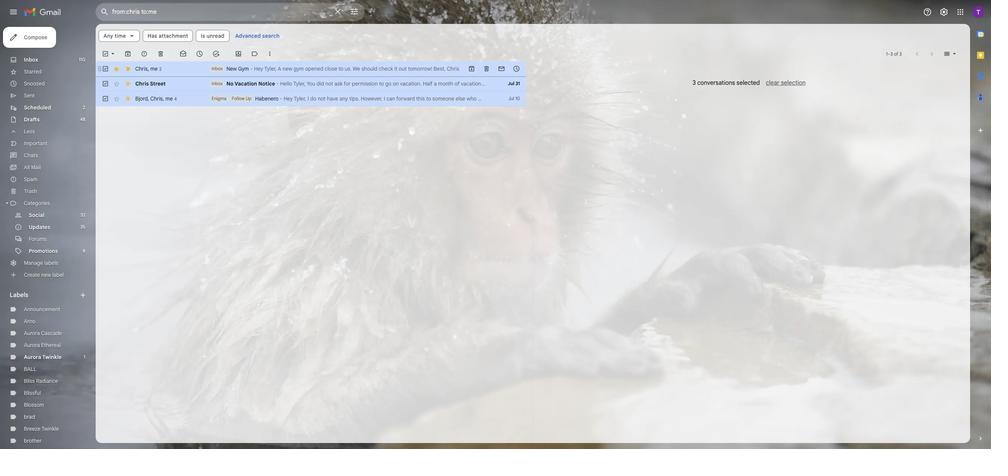 Task type: vqa. For each thing, say whether or not it's contained in the screenshot.
productImage Manage your free Yelp business page Your customers are already on Yelp. Connect with them now by claiming your free page. Sign Up "oct 3"
no



Task type: describe. For each thing, give the bounding box(es) containing it.
it
[[395, 65, 398, 72]]

promotions link
[[29, 248, 58, 255]]

1 – 3 of 3
[[887, 51, 902, 57]]

possible.
[[639, 80, 660, 87]]

move to inbox image
[[235, 50, 242, 58]]

clear
[[766, 79, 780, 87]]

vacation.
[[400, 80, 422, 87]]

follow up
[[232, 96, 252, 101]]

jul for jul 10
[[509, 96, 515, 101]]

0 horizontal spatial tyler,
[[265, 65, 277, 72]]

any time button
[[99, 30, 140, 42]]

chris up bjord
[[135, 80, 149, 87]]

manage labels link
[[24, 260, 58, 267]]

breeze twinkle
[[24, 426, 59, 433]]

is
[[518, 80, 522, 87]]

aurora cascade
[[24, 330, 62, 337]]

aurora ethereal link
[[24, 342, 61, 349]]

any
[[104, 33, 113, 39]]

, left 4
[[163, 95, 164, 102]]

best,
[[434, 65, 446, 72]]

promotions
[[29, 248, 58, 255]]

ball
[[24, 366, 36, 373]]

4
[[174, 96, 177, 102]]

blissful link
[[24, 390, 41, 397]]

gym
[[238, 65, 249, 72]]

sincerely,
[[661, 80, 684, 87]]

Search mail text field
[[112, 8, 329, 16]]

jul for jul 31
[[508, 81, 515, 86]]

compose button
[[3, 27, 56, 48]]

advanced search
[[235, 33, 280, 39]]

mail
[[31, 164, 41, 171]]

aurora for aurora cascade
[[24, 330, 40, 337]]

brad
[[24, 414, 35, 421]]

soon
[[619, 80, 631, 87]]

half
[[423, 80, 433, 87]]

–
[[888, 51, 891, 57]]

aurora ethereal
[[24, 342, 61, 349]]

updates
[[29, 224, 50, 231]]

toolbar inside main content
[[464, 65, 524, 73]]

new inside the labels navigation
[[41, 272, 51, 279]]

1 horizontal spatial me
[[166, 95, 173, 102]]

vacation
[[235, 80, 257, 87]]

labels
[[44, 260, 58, 267]]

did
[[317, 80, 324, 87]]

all
[[24, 164, 30, 171]]

selection
[[782, 79, 806, 87]]

drafts
[[24, 116, 40, 123]]

chris street
[[135, 80, 166, 87]]

labels heading
[[10, 292, 79, 299]]

jul 31
[[508, 81, 520, 86]]

all mail link
[[24, 164, 41, 171]]

important
[[24, 140, 47, 147]]

110
[[79, 57, 85, 62]]

back
[[585, 80, 596, 87]]

chris right best,
[[447, 65, 460, 72]]

go
[[386, 80, 392, 87]]

is
[[201, 33, 205, 39]]

chris down street
[[150, 95, 163, 102]]

31
[[516, 81, 520, 86]]

has attachment
[[148, 33, 188, 39]]

inbox for inbox no vacation notice - hello tyler, you did not ask for permission to go on vacation. half a month  of vacation without notice is unacceptable. please get back to me as soon  as possible. sincerely, chris
[[212, 81, 223, 86]]

forums
[[29, 236, 46, 243]]

chris , me 2
[[135, 65, 162, 72]]

announcement
[[24, 306, 60, 313]]

you
[[307, 80, 315, 87]]

breeze twinkle link
[[24, 426, 59, 433]]

mark as read image
[[180, 50, 187, 58]]

unacceptable.
[[523, 80, 557, 87]]

main content containing 3 conversations selected
[[96, 24, 971, 444]]

check
[[379, 65, 393, 72]]

bliss radiance
[[24, 378, 58, 385]]

jul 10
[[509, 96, 520, 101]]

time
[[115, 33, 126, 39]]

blossom
[[24, 402, 44, 409]]

a
[[434, 80, 437, 87]]

1 horizontal spatial 3
[[891, 51, 894, 57]]

2 inside the labels navigation
[[83, 105, 85, 110]]

, for bjord
[[148, 95, 149, 102]]

arno link
[[24, 318, 35, 325]]

has attachment button
[[143, 30, 193, 42]]

chats link
[[24, 152, 38, 159]]

2 as from the left
[[632, 80, 637, 87]]

35
[[80, 224, 85, 230]]

should
[[362, 65, 378, 72]]

clear selection link
[[761, 79, 806, 87]]

2 horizontal spatial 3
[[900, 51, 902, 57]]

not
[[326, 80, 333, 87]]

street
[[150, 80, 166, 87]]

arno
[[24, 318, 35, 325]]

delete image
[[157, 50, 165, 58]]

1 for 1
[[84, 355, 85, 360]]

forums link
[[29, 236, 46, 243]]

clear selection
[[766, 79, 806, 87]]

snooze image
[[196, 50, 203, 58]]

snoozed link
[[24, 80, 45, 87]]

advanced search button
[[232, 29, 283, 43]]

, for chris
[[148, 65, 149, 72]]

aurora for aurora ethereal
[[24, 342, 40, 349]]

scheduled
[[24, 104, 51, 111]]

labels
[[10, 292, 28, 299]]

bliss
[[24, 378, 35, 385]]

aurora twinkle
[[24, 354, 62, 361]]

us.
[[345, 65, 352, 72]]

permission
[[352, 80, 378, 87]]

trash link
[[24, 188, 37, 195]]

inbox for inbox
[[24, 56, 38, 63]]

more image
[[266, 50, 274, 58]]

0 vertical spatial -
[[250, 65, 253, 72]]

bjord
[[135, 95, 148, 102]]

search mail image
[[98, 5, 111, 19]]



Task type: locate. For each thing, give the bounding box(es) containing it.
archive image
[[124, 50, 132, 58]]

2 horizontal spatial me
[[604, 80, 611, 87]]

updates link
[[29, 224, 50, 231]]

hello
[[280, 80, 292, 87]]

social link
[[29, 212, 44, 219]]

1 horizontal spatial new
[[283, 65, 292, 72]]

spam
[[24, 176, 38, 183]]

manage
[[24, 260, 43, 267]]

3
[[891, 51, 894, 57], [900, 51, 902, 57], [693, 79, 696, 87]]

search
[[262, 33, 280, 39]]

1 horizontal spatial 2
[[159, 66, 162, 72]]

0 horizontal spatial me
[[150, 65, 158, 72]]

manage labels
[[24, 260, 58, 267]]

tyler,
[[265, 65, 277, 72], [294, 80, 306, 87]]

categories link
[[24, 200, 50, 207]]

create
[[24, 272, 40, 279]]

1 vertical spatial -
[[277, 80, 279, 87]]

2 horizontal spatial -
[[280, 95, 282, 102]]

twinkle right breeze
[[42, 426, 59, 433]]

report spam image
[[141, 50, 148, 58]]

aurora twinkle link
[[24, 354, 62, 361]]

new right a at the left of page
[[283, 65, 292, 72]]

None search field
[[96, 3, 365, 21]]

1 for 1 – 3 of 3
[[887, 51, 888, 57]]

1 vertical spatial inbox
[[212, 66, 223, 71]]

we
[[353, 65, 360, 72]]

blissful
[[24, 390, 41, 397]]

gmail image
[[24, 4, 65, 19]]

categories
[[24, 200, 50, 207]]

ethereal
[[41, 342, 61, 349]]

twinkle
[[42, 354, 62, 361], [42, 426, 59, 433]]

0 horizontal spatial as
[[612, 80, 618, 87]]

compose
[[24, 34, 47, 41]]

up
[[246, 96, 252, 101]]

inbox inside inbox no vacation notice - hello tyler, you did not ask for permission to go on vacation. half a month  of vacation without notice is unacceptable. please get back to me as soon  as possible. sincerely, chris
[[212, 81, 223, 86]]

0 vertical spatial me
[[150, 65, 158, 72]]

1 vertical spatial tyler,
[[294, 80, 306, 87]]

row down the it
[[96, 76, 697, 91]]

settings image
[[940, 7, 949, 16]]

ball link
[[24, 366, 36, 373]]

1 vertical spatial of
[[455, 80, 460, 87]]

2 down delete icon
[[159, 66, 162, 72]]

0 vertical spatial jul
[[508, 81, 515, 86]]

add to tasks image
[[212, 50, 220, 58]]

to right back
[[597, 80, 602, 87]]

of right month
[[455, 80, 460, 87]]

new
[[283, 65, 292, 72], [41, 272, 51, 279]]

0 horizontal spatial -
[[250, 65, 253, 72]]

,
[[148, 65, 149, 72], [148, 95, 149, 102], [163, 95, 164, 102]]

habenero
[[255, 95, 279, 102]]

on
[[393, 80, 399, 87]]

twinkle down the ethereal
[[42, 354, 62, 361]]

get
[[575, 80, 583, 87]]

close
[[325, 65, 338, 72]]

0 vertical spatial 1
[[887, 51, 888, 57]]

without
[[483, 80, 501, 87]]

32
[[80, 212, 85, 218]]

me left 4
[[166, 95, 173, 102]]

new inside row
[[283, 65, 292, 72]]

aurora down arno link
[[24, 330, 40, 337]]

1 vertical spatial jul
[[509, 96, 515, 101]]

less button
[[0, 126, 90, 138]]

0 vertical spatial tyler,
[[265, 65, 277, 72]]

1 vertical spatial 2
[[83, 105, 85, 110]]

1 aurora from the top
[[24, 330, 40, 337]]

label
[[52, 272, 64, 279]]

1 horizontal spatial tyler,
[[294, 80, 306, 87]]

1 horizontal spatial of
[[895, 51, 899, 57]]

all mail
[[24, 164, 41, 171]]

as left soon
[[612, 80, 618, 87]]

labels navigation
[[0, 24, 96, 450]]

tab list
[[971, 24, 992, 423]]

0 horizontal spatial 1
[[84, 355, 85, 360]]

1 horizontal spatial as
[[632, 80, 637, 87]]

row up you
[[96, 61, 526, 76]]

row containing chris street
[[96, 76, 697, 91]]

tyler, left a at the left of page
[[265, 65, 277, 72]]

chris
[[135, 65, 148, 72], [447, 65, 460, 72], [135, 80, 149, 87], [685, 80, 697, 87], [150, 95, 163, 102]]

inbox inside inbox new gym - hey tyler, a new gym opened close to us. we should check it out tomorrow!  best, chris
[[212, 66, 223, 71]]

inbox up starred
[[24, 56, 38, 63]]

aurora up ball link
[[24, 354, 41, 361]]

labels image
[[251, 50, 259, 58]]

chats
[[24, 152, 38, 159]]

3 aurora from the top
[[24, 354, 41, 361]]

radiance
[[36, 378, 58, 385]]

main menu image
[[9, 7, 18, 16]]

0 vertical spatial inbox
[[24, 56, 38, 63]]

2 vertical spatial aurora
[[24, 354, 41, 361]]

3 conversations selected
[[693, 79, 761, 87]]

0 vertical spatial twinkle
[[42, 354, 62, 361]]

jul left 10
[[509, 96, 515, 101]]

twinkle for breeze twinkle
[[42, 426, 59, 433]]

inbox left no
[[212, 81, 223, 86]]

2 aurora from the top
[[24, 342, 40, 349]]

0 vertical spatial 2
[[159, 66, 162, 72]]

tomorrow!
[[408, 65, 433, 72]]

scheduled link
[[24, 104, 51, 111]]

month
[[438, 80, 454, 87]]

hey
[[254, 65, 263, 72]]

- left hello
[[277, 80, 279, 87]]

0 vertical spatial aurora
[[24, 330, 40, 337]]

row down you
[[96, 91, 526, 106]]

chris right the sincerely,
[[685, 80, 697, 87]]

1 as from the left
[[612, 80, 618, 87]]

inbox
[[24, 56, 38, 63], [212, 66, 223, 71], [212, 81, 223, 86]]

new left label
[[41, 272, 51, 279]]

bjord , chris , me 4
[[135, 95, 177, 102]]

1 horizontal spatial to
[[379, 80, 384, 87]]

advanced
[[235, 33, 261, 39]]

0 horizontal spatial to
[[339, 65, 344, 72]]

0 horizontal spatial 3
[[693, 79, 696, 87]]

0 horizontal spatial new
[[41, 272, 51, 279]]

sent
[[24, 92, 35, 99]]

2 vertical spatial inbox
[[212, 81, 223, 86]]

row containing chris
[[96, 61, 526, 76]]

tyler, left you
[[294, 80, 306, 87]]

of
[[895, 51, 899, 57], [455, 80, 460, 87]]

me
[[150, 65, 158, 72], [604, 80, 611, 87], [166, 95, 173, 102]]

trash
[[24, 188, 37, 195]]

inbox no vacation notice - hello tyler, you did not ask for permission to go on vacation. half a month  of vacation without notice is unacceptable. please get back to me as soon  as possible. sincerely, chris
[[212, 80, 697, 87]]

notice
[[502, 80, 517, 87]]

inbox for inbox new gym - hey tyler, a new gym opened close to us. we should check it out tomorrow!  best, chris
[[212, 66, 223, 71]]

-
[[250, 65, 253, 72], [277, 80, 279, 87], [280, 95, 282, 102]]

bliss radiance link
[[24, 378, 58, 385]]

row
[[96, 61, 526, 76], [96, 76, 697, 91], [96, 91, 526, 106]]

1 vertical spatial 1
[[84, 355, 85, 360]]

me up chris street
[[150, 65, 158, 72]]

1 horizontal spatial -
[[277, 80, 279, 87]]

- right habenero
[[280, 95, 282, 102]]

important link
[[24, 140, 47, 147]]

2 horizontal spatial to
[[597, 80, 602, 87]]

follow
[[232, 96, 245, 101]]

as right soon
[[632, 80, 637, 87]]

main content
[[96, 24, 971, 444]]

aurora up aurora twinkle link
[[24, 342, 40, 349]]

1
[[887, 51, 888, 57], [84, 355, 85, 360]]

twinkle for aurora twinkle
[[42, 354, 62, 361]]

attachment
[[159, 33, 188, 39]]

0 vertical spatial new
[[283, 65, 292, 72]]

1 horizontal spatial 1
[[887, 51, 888, 57]]

2 inside chris , me 2
[[159, 66, 162, 72]]

- left hey
[[250, 65, 253, 72]]

row containing bjord
[[96, 91, 526, 106]]

toolbar
[[464, 65, 524, 73]]

1 vertical spatial aurora
[[24, 342, 40, 349]]

me right back
[[604, 80, 611, 87]]

inbox inside the labels navigation
[[24, 56, 38, 63]]

for
[[344, 80, 351, 87]]

2
[[159, 66, 162, 72], [83, 105, 85, 110]]

inbox new gym - hey tyler, a new gym opened close to us. we should check it out tomorrow!  best, chris
[[212, 65, 460, 72]]

has
[[148, 33, 157, 39]]

, down chris street
[[148, 95, 149, 102]]

2 vertical spatial -
[[280, 95, 282, 102]]

support image
[[924, 7, 933, 16]]

0 horizontal spatial 2
[[83, 105, 85, 110]]

clear search image
[[331, 4, 346, 19]]

to left us.
[[339, 65, 344, 72]]

advanced search options image
[[347, 4, 362, 19]]

, up chris street
[[148, 65, 149, 72]]

ask
[[335, 80, 343, 87]]

snoozed
[[24, 80, 45, 87]]

2 up 48
[[83, 105, 85, 110]]

None checkbox
[[102, 50, 109, 58], [102, 80, 109, 88], [102, 50, 109, 58], [102, 80, 109, 88]]

0 vertical spatial of
[[895, 51, 899, 57]]

1 vertical spatial me
[[604, 80, 611, 87]]

brother link
[[24, 438, 42, 445]]

create new label
[[24, 272, 64, 279]]

1 vertical spatial new
[[41, 272, 51, 279]]

aurora for aurora twinkle
[[24, 354, 41, 361]]

1 inside the labels navigation
[[84, 355, 85, 360]]

1 vertical spatial twinkle
[[42, 426, 59, 433]]

to left go
[[379, 80, 384, 87]]

1 row from the top
[[96, 61, 526, 76]]

a
[[278, 65, 281, 72]]

is unread
[[201, 33, 225, 39]]

cascade
[[41, 330, 62, 337]]

0 horizontal spatial of
[[455, 80, 460, 87]]

inbox left new
[[212, 66, 223, 71]]

vacation
[[461, 80, 481, 87]]

selected
[[737, 79, 761, 87]]

None checkbox
[[102, 65, 109, 73], [102, 95, 109, 102], [102, 65, 109, 73], [102, 95, 109, 102]]

chris down report spam icon
[[135, 65, 148, 72]]

2 vertical spatial me
[[166, 95, 173, 102]]

brad link
[[24, 414, 35, 421]]

of right the –
[[895, 51, 899, 57]]

social
[[29, 212, 44, 219]]

2 row from the top
[[96, 76, 697, 91]]

gym
[[294, 65, 304, 72]]

3 row from the top
[[96, 91, 526, 106]]

toggle split pane mode image
[[944, 50, 951, 58]]

jul left 31
[[508, 81, 515, 86]]



